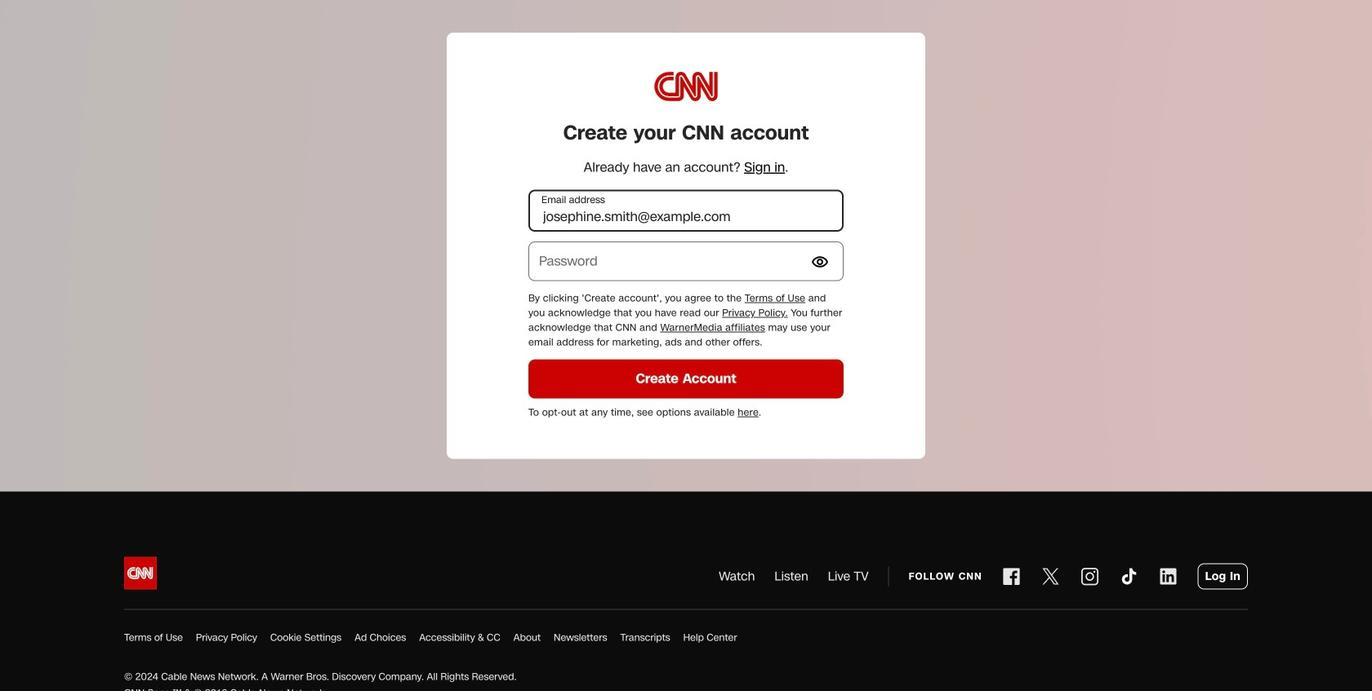 Task type: vqa. For each thing, say whether or not it's contained in the screenshot.
text field
no



Task type: locate. For each thing, give the bounding box(es) containing it.
facebook image
[[1002, 567, 1022, 587]]

linkedin image
[[1159, 567, 1178, 587]]

Password password field
[[528, 242, 844, 281]]

instagram image
[[1080, 567, 1100, 587]]

main content
[[98, 0, 1274, 492]]

Email address email field
[[528, 190, 844, 232]]



Task type: describe. For each thing, give the bounding box(es) containing it.
show password image
[[810, 252, 830, 272]]

twitter image
[[1041, 567, 1061, 587]]

tiktok image
[[1120, 567, 1139, 587]]



